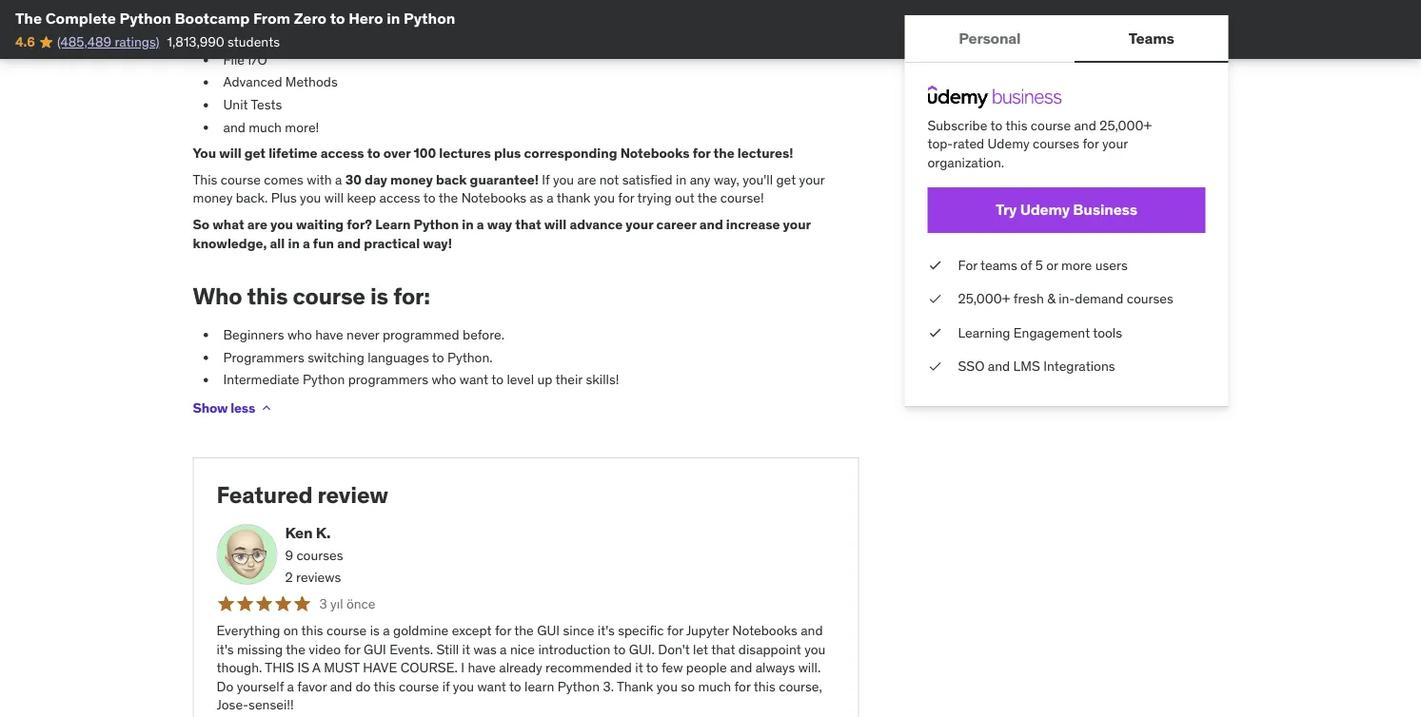 Task type: locate. For each thing, give the bounding box(es) containing it.
featured
[[217, 481, 313, 510]]

to down 100
[[423, 190, 436, 207]]

who down the who this course is for:
[[287, 327, 312, 344]]

1 vertical spatial udemy
[[1020, 200, 1070, 220]]

complete
[[45, 8, 116, 28]]

the down 'any'
[[698, 190, 717, 207]]

course up the never
[[293, 283, 365, 311]]

goldmine
[[393, 623, 449, 640]]

course
[[1031, 117, 1071, 134], [221, 171, 261, 189], [293, 283, 365, 311], [327, 623, 367, 640], [399, 679, 439, 696]]

2 is from the top
[[370, 623, 380, 640]]

0 vertical spatial gui
[[537, 623, 560, 640]]

way!
[[423, 235, 452, 252]]

0 horizontal spatial who
[[287, 327, 312, 344]]

1 vertical spatial who
[[432, 372, 456, 389]]

your right the you'll
[[799, 171, 825, 189]]

to left over
[[367, 145, 380, 162]]

and inside subscribe to this course and 25,000+ top‑rated udemy courses for your organization.
[[1074, 117, 1096, 134]]

the up way,
[[713, 145, 735, 162]]

to down udemy business image
[[990, 117, 1003, 134]]

though.
[[217, 660, 262, 677]]

1 horizontal spatial xsmall image
[[928, 290, 943, 308]]

3
[[319, 596, 327, 613]]

2 horizontal spatial will
[[544, 216, 567, 233]]

learning engagement tools
[[958, 324, 1122, 341]]

0 vertical spatial are
[[577, 171, 596, 189]]

1 vertical spatial xsmall image
[[928, 324, 943, 342]]

get left lifetime at the top left
[[244, 145, 266, 162]]

it's up though. at the bottom of page
[[217, 641, 234, 658]]

python up the ratings)
[[119, 8, 171, 28]]

try
[[996, 200, 1017, 220]]

1 horizontal spatial will
[[324, 190, 344, 207]]

0 horizontal spatial access
[[320, 145, 364, 162]]

notebooks inside if you are not satisfied in any way, you'll get your money back. plus you will keep access to the notebooks as a thank you for trying out the course!
[[461, 190, 527, 207]]

xsmall image left for
[[928, 256, 943, 274]]

1 vertical spatial it's
[[217, 641, 234, 658]]

access inside the inheritance polymorphism file i/o advanced methods unit tests and much more! you will get lifetime access to over 100 lectures plus corresponding notebooks for the lectures!
[[320, 145, 364, 162]]

notebooks up satisfied
[[620, 145, 690, 162]]

0 vertical spatial money
[[390, 171, 433, 189]]

i
[[461, 660, 465, 677]]

featured review
[[217, 481, 388, 510]]

önce
[[346, 596, 375, 613]]

0 horizontal spatial xsmall image
[[259, 401, 274, 416]]

money down this
[[193, 190, 233, 207]]

you'll
[[743, 171, 773, 189]]

and left the always
[[730, 660, 752, 677]]

have down was in the left bottom of the page
[[468, 660, 496, 677]]

1 horizontal spatial notebooks
[[620, 145, 690, 162]]

course.
[[400, 660, 458, 677]]

much down 'people'
[[698, 679, 731, 696]]

1 horizontal spatial much
[[698, 679, 731, 696]]

xsmall image left "sso"
[[928, 357, 943, 376]]

1 horizontal spatial have
[[468, 660, 496, 677]]

25,000+ inside subscribe to this course and 25,000+ top‑rated udemy courses for your organization.
[[1100, 117, 1152, 134]]

that down as
[[515, 216, 541, 233]]

to inside subscribe to this course and 25,000+ top‑rated udemy courses for your organization.
[[990, 117, 1003, 134]]

course down udemy business image
[[1031, 117, 1071, 134]]

9
[[285, 547, 293, 564]]

udemy business image
[[928, 86, 1062, 109]]

is
[[370, 283, 388, 311], [370, 623, 380, 640]]

access up 'learn'
[[379, 190, 420, 207]]

0 horizontal spatial notebooks
[[461, 190, 527, 207]]

1 horizontal spatial who
[[432, 372, 456, 389]]

2 vertical spatial will
[[544, 216, 567, 233]]

tab list
[[905, 15, 1228, 63]]

are inside so what are you waiting for? learn python in a way that will advance your career and increase your knowledge, all in a fun and practical way!
[[247, 216, 267, 233]]

that inside so what are you waiting for? learn python in a way that will advance your career and increase your knowledge, all in a fun and practical way!
[[515, 216, 541, 233]]

organization.
[[928, 154, 1004, 171]]

personal button
[[905, 15, 1075, 61]]

0 horizontal spatial get
[[244, 145, 266, 162]]

xsmall image
[[928, 290, 943, 308], [259, 401, 274, 416]]

polymorphism
[[223, 29, 308, 46]]

a left way
[[477, 216, 484, 233]]

it down gui.
[[635, 660, 643, 677]]

0 vertical spatial udemy
[[988, 135, 1030, 152]]

your up business
[[1102, 135, 1128, 152]]

let
[[693, 641, 708, 658]]

1 horizontal spatial get
[[776, 171, 796, 189]]

beginners
[[223, 327, 284, 344]]

python.
[[447, 349, 493, 366]]

plus
[[494, 145, 521, 162]]

2 horizontal spatial courses
[[1127, 290, 1173, 307]]

notebooks up disappoint
[[732, 623, 797, 640]]

lectures!
[[737, 145, 793, 162]]

want down the python.
[[460, 372, 488, 389]]

will down with
[[324, 190, 344, 207]]

and right "sso"
[[988, 358, 1010, 375]]

much down tests
[[249, 119, 282, 136]]

over
[[383, 145, 411, 162]]

0 horizontal spatial gui
[[364, 641, 386, 658]]

this
[[265, 660, 294, 677]]

it's right since
[[598, 623, 615, 640]]

from
[[253, 8, 290, 28]]

it
[[462, 641, 470, 658], [635, 660, 643, 677]]

i/o
[[248, 51, 267, 69]]

who down the python.
[[432, 372, 456, 389]]

1 vertical spatial access
[[379, 190, 420, 207]]

notebooks down guarantee!
[[461, 190, 527, 207]]

want down already
[[477, 679, 506, 696]]

30
[[345, 171, 362, 189]]

will inside so what are you waiting for? learn python in a way that will advance your career and increase your knowledge, all in a fun and practical way!
[[544, 216, 567, 233]]

course down 3 yil önce
[[327, 623, 367, 640]]

in-
[[1059, 290, 1075, 307]]

to left level
[[491, 372, 504, 389]]

course inside subscribe to this course and 25,000+ top‑rated udemy courses for your organization.
[[1031, 117, 1071, 134]]

for down not
[[618, 190, 634, 207]]

1 vertical spatial will
[[324, 190, 344, 207]]

the
[[713, 145, 735, 162], [438, 190, 458, 207], [698, 190, 717, 207], [514, 623, 534, 640], [286, 641, 305, 658]]

1 horizontal spatial it
[[635, 660, 643, 677]]

udemy right try
[[1020, 200, 1070, 220]]

and inside the inheritance polymorphism file i/o advanced methods unit tests and much more! you will get lifetime access to over 100 lectures plus corresponding notebooks for the lectures!
[[223, 119, 245, 136]]

to inside the inheritance polymorphism file i/o advanced methods unit tests and much more! you will get lifetime access to over 100 lectures plus corresponding notebooks for the lectures!
[[367, 145, 380, 162]]

xsmall image for sso
[[928, 357, 943, 376]]

1 horizontal spatial money
[[390, 171, 433, 189]]

on
[[283, 623, 298, 640]]

that right the let
[[711, 641, 735, 658]]

1 vertical spatial that
[[711, 641, 735, 658]]

0 vertical spatial have
[[315, 327, 343, 344]]

0 vertical spatial that
[[515, 216, 541, 233]]

to left the few
[[646, 660, 658, 677]]

much inside everything on this course is a goldmine except for the gui since it's specific for jupyter notebooks and it's missing the video for gui events. still it was a nice introduction to gui. don't let that disappoint you though. this is a must have course. i have already recommended it to few people and always will. do yourself a favor and do this course if you want to learn python 3. thank you so much for this course, jose-sensei!!
[[698, 679, 731, 696]]

and up try udemy business
[[1074, 117, 1096, 134]]

1 horizontal spatial are
[[577, 171, 596, 189]]

in left 'any'
[[676, 171, 687, 189]]

this down udemy business image
[[1005, 117, 1027, 134]]

0 horizontal spatial it
[[462, 641, 470, 658]]

teams
[[1129, 28, 1174, 47]]

0 vertical spatial much
[[249, 119, 282, 136]]

1 vertical spatial is
[[370, 623, 380, 640]]

0 horizontal spatial have
[[315, 327, 343, 344]]

programmers
[[223, 349, 304, 366]]

much
[[249, 119, 282, 136], [698, 679, 731, 696]]

0 vertical spatial get
[[244, 145, 266, 162]]

1 vertical spatial have
[[468, 660, 496, 677]]

recommended
[[546, 660, 632, 677]]

for up 'any'
[[693, 145, 711, 162]]

gui left since
[[537, 623, 560, 640]]

a left favor
[[287, 679, 294, 696]]

as
[[530, 190, 543, 207]]

guarantee!
[[470, 171, 539, 189]]

will down thank
[[544, 216, 567, 233]]

sso
[[958, 358, 985, 375]]

the down on
[[286, 641, 305, 658]]

nice
[[510, 641, 535, 658]]

python inside so what are you waiting for? learn python in a way that will advance your career and increase your knowledge, all in a fun and practical way!
[[414, 216, 459, 233]]

that
[[515, 216, 541, 233], [711, 641, 735, 658]]

0 horizontal spatial are
[[247, 216, 267, 233]]

25,000+ up business
[[1100, 117, 1152, 134]]

0 horizontal spatial courses
[[296, 547, 343, 564]]

yourself
[[237, 679, 284, 696]]

0 vertical spatial access
[[320, 145, 364, 162]]

1 horizontal spatial it's
[[598, 623, 615, 640]]

money down 100
[[390, 171, 433, 189]]

day
[[365, 171, 387, 189]]

5
[[1035, 256, 1043, 273]]

users
[[1095, 256, 1128, 273]]

1 vertical spatial money
[[193, 190, 233, 207]]

money inside if you are not satisfied in any way, you'll get your money back. plus you will keep access to the notebooks as a thank you for trying out the course!
[[193, 190, 233, 207]]

to inside if you are not satisfied in any way, you'll get your money back. plus you will keep access to the notebooks as a thank you for trying out the course!
[[423, 190, 436, 207]]

engagement
[[1013, 324, 1090, 341]]

0 vertical spatial who
[[287, 327, 312, 344]]

gui up have
[[364, 641, 386, 658]]

udemy up organization. at the top right of the page
[[988, 135, 1030, 152]]

to down programmed in the top left of the page
[[432, 349, 444, 366]]

will inside the inheritance polymorphism file i/o advanced methods unit tests and much more! you will get lifetime access to over 100 lectures plus corresponding notebooks for the lectures!
[[219, 145, 241, 162]]

courses right demand
[[1127, 290, 1173, 307]]

python down recommended
[[558, 679, 600, 696]]

ken
[[285, 524, 313, 543]]

1 vertical spatial notebooks
[[461, 190, 527, 207]]

course,
[[779, 679, 822, 696]]

0 horizontal spatial it's
[[217, 641, 234, 658]]

1 vertical spatial are
[[247, 216, 267, 233]]

if
[[542, 171, 550, 189]]

0 vertical spatial notebooks
[[620, 145, 690, 162]]

will for unit
[[219, 145, 241, 162]]

courses up try udemy business
[[1033, 135, 1079, 152]]

xsmall image right less
[[259, 401, 274, 416]]

sso and lms integrations
[[958, 358, 1115, 375]]

course down course.
[[399, 679, 439, 696]]

xsmall image
[[928, 256, 943, 274], [928, 324, 943, 342], [928, 357, 943, 376]]

access
[[320, 145, 364, 162], [379, 190, 420, 207]]

a right as
[[546, 190, 554, 207]]

0 horizontal spatial money
[[193, 190, 233, 207]]

for
[[1083, 135, 1099, 152], [693, 145, 711, 162], [618, 190, 634, 207], [495, 623, 511, 640], [667, 623, 683, 640], [344, 641, 360, 658], [734, 679, 751, 696]]

methods
[[285, 74, 338, 91]]

are inside if you are not satisfied in any way, you'll get your money back. plus you will keep access to the notebooks as a thank you for trying out the course!
[[577, 171, 596, 189]]

1 horizontal spatial access
[[379, 190, 420, 207]]

not
[[599, 171, 619, 189]]

this down have
[[374, 679, 396, 696]]

who
[[193, 283, 242, 311]]

disappoint
[[738, 641, 801, 658]]

3 xsmall image from the top
[[928, 357, 943, 376]]

0 vertical spatial want
[[460, 372, 488, 389]]

0 horizontal spatial will
[[219, 145, 241, 162]]

money
[[390, 171, 433, 189], [193, 190, 233, 207]]

get
[[244, 145, 266, 162], [776, 171, 796, 189]]

2 vertical spatial notebooks
[[732, 623, 797, 640]]

1 xsmall image from the top
[[928, 256, 943, 274]]

back
[[436, 171, 467, 189]]

missing
[[237, 641, 283, 658]]

what
[[213, 216, 244, 233]]

is down önce
[[370, 623, 380, 640]]

have up switching
[[315, 327, 343, 344]]

2 xsmall image from the top
[[928, 324, 943, 342]]

your down trying
[[626, 216, 653, 233]]

access up the 30
[[320, 145, 364, 162]]

will right you
[[219, 145, 241, 162]]

courses up reviews at the bottom
[[296, 547, 343, 564]]

sensei!!
[[248, 697, 294, 714]]

and up will.
[[801, 623, 823, 640]]

0 vertical spatial courses
[[1033, 135, 1079, 152]]

0 horizontal spatial 25,000+
[[958, 290, 1010, 307]]

don't
[[658, 641, 690, 658]]

1 vertical spatial much
[[698, 679, 731, 696]]

python inside everything on this course is a goldmine except for the gui since it's specific for jupyter notebooks and it's missing the video for gui events. still it was a nice introduction to gui. don't let that disappoint you though. this is a must have course. i have already recommended it to few people and always will. do yourself a favor and do this course if you want to learn python 3. thank you so much for this course, jose-sensei!!
[[558, 679, 600, 696]]

for up business
[[1083, 135, 1099, 152]]

python down switching
[[303, 372, 345, 389]]

2 vertical spatial courses
[[296, 547, 343, 564]]

you
[[553, 171, 574, 189], [300, 190, 321, 207], [594, 190, 615, 207], [270, 216, 293, 233], [804, 641, 826, 658], [453, 679, 474, 696], [657, 679, 678, 696]]

for inside subscribe to this course and 25,000+ top‑rated udemy courses for your organization.
[[1083, 135, 1099, 152]]

100
[[414, 145, 436, 162]]

1 vertical spatial xsmall image
[[259, 401, 274, 416]]

will.
[[798, 660, 821, 677]]

2 horizontal spatial notebooks
[[732, 623, 797, 640]]

0 vertical spatial it
[[462, 641, 470, 658]]

and right career
[[699, 216, 723, 233]]

0 vertical spatial is
[[370, 283, 388, 311]]

xsmall image inside show less button
[[259, 401, 274, 416]]

1 vertical spatial courses
[[1127, 290, 1173, 307]]

0 horizontal spatial that
[[515, 216, 541, 233]]

1 horizontal spatial 25,000+
[[1100, 117, 1152, 134]]

who
[[287, 327, 312, 344], [432, 372, 456, 389]]

this
[[193, 171, 217, 189]]

1 horizontal spatial gui
[[537, 623, 560, 640]]

are down back.
[[247, 216, 267, 233]]

have inside everything on this course is a goldmine except for the gui since it's specific for jupyter notebooks and it's missing the video for gui events. still it was a nice introduction to gui. don't let that disappoint you though. this is a must have course. i have already recommended it to few people and always will. do yourself a favor and do this course if you want to learn python 3. thank you so much for this course, jose-sensei!!
[[468, 660, 496, 677]]

fun
[[313, 235, 334, 252]]

the
[[15, 8, 42, 28]]

xsmall image left fresh
[[928, 290, 943, 308]]

events.
[[390, 641, 433, 658]]

is left for:
[[370, 283, 388, 311]]

are
[[577, 171, 596, 189], [247, 216, 267, 233]]

0 horizontal spatial much
[[249, 119, 282, 136]]

0 vertical spatial xsmall image
[[928, 256, 943, 274]]

0 vertical spatial 25,000+
[[1100, 117, 1152, 134]]

plus
[[271, 190, 297, 207]]

who this course is for:
[[193, 283, 430, 311]]

for up was in the left bottom of the page
[[495, 623, 511, 640]]

and down unit
[[223, 119, 245, 136]]

get inside if you are not satisfied in any way, you'll get your money back. plus you will keep access to the notebooks as a thank you for trying out the course!
[[776, 171, 796, 189]]

get right the you'll
[[776, 171, 796, 189]]

xsmall image left learning
[[928, 324, 943, 342]]

ratings)
[[115, 33, 159, 50]]

python up way!
[[414, 216, 459, 233]]

1 vertical spatial want
[[477, 679, 506, 696]]

learning
[[958, 324, 1010, 341]]

udemy
[[988, 135, 1030, 152], [1020, 200, 1070, 220]]

0 vertical spatial will
[[219, 145, 241, 162]]

python inside 'beginners who have never programmed before. programmers switching languages to python. intermediate python programmers who want to level up their skills!'
[[303, 372, 345, 389]]

1 horizontal spatial that
[[711, 641, 735, 658]]

access inside if you are not satisfied in any way, you'll get your money back. plus you will keep access to the notebooks as a thank you for trying out the course!
[[379, 190, 420, 207]]

are for you
[[247, 216, 267, 233]]

1 vertical spatial get
[[776, 171, 796, 189]]

25,000+ up learning
[[958, 290, 1010, 307]]

1 horizontal spatial courses
[[1033, 135, 1079, 152]]

notebooks inside everything on this course is a goldmine except for the gui since it's specific for jupyter notebooks and it's missing the video for gui events. still it was a nice introduction to gui. don't let that disappoint you though. this is a must have course. i have already recommended it to few people and always will. do yourself a favor and do this course if you want to learn python 3. thank you so much for this course, jose-sensei!!
[[732, 623, 797, 640]]

are left not
[[577, 171, 596, 189]]

to down already
[[509, 679, 521, 696]]

2 vertical spatial xsmall image
[[928, 357, 943, 376]]



Task type: describe. For each thing, give the bounding box(es) containing it.
languages
[[368, 349, 429, 366]]

their
[[555, 372, 583, 389]]

0 vertical spatial xsmall image
[[928, 290, 943, 308]]

lifetime
[[269, 145, 318, 162]]

or
[[1046, 256, 1058, 273]]

ken k. image
[[217, 525, 277, 586]]

more!
[[285, 119, 319, 136]]

tools
[[1093, 324, 1122, 341]]

intermediate
[[223, 372, 299, 389]]

in right the all
[[288, 235, 300, 252]]

the up nice
[[514, 623, 534, 640]]

this down the always
[[754, 679, 776, 696]]

your right increase
[[783, 216, 811, 233]]

is inside everything on this course is a goldmine except for the gui since it's specific for jupyter notebooks and it's missing the video for gui events. still it was a nice introduction to gui. don't let that disappoint you though. this is a must have course. i have already recommended it to few people and always will. do yourself a favor and do this course if you want to learn python 3. thank you so much for this course, jose-sensei!!
[[370, 623, 380, 640]]

courses inside subscribe to this course and 25,000+ top‑rated udemy courses for your organization.
[[1033, 135, 1079, 152]]

much inside the inheritance polymorphism file i/o advanced methods unit tests and much more! you will get lifetime access to over 100 lectures plus corresponding notebooks for the lectures!
[[249, 119, 282, 136]]

do
[[355, 679, 371, 696]]

students
[[228, 33, 280, 50]]

back.
[[236, 190, 268, 207]]

for:
[[393, 283, 430, 311]]

ken k. 9 courses 2 reviews
[[285, 524, 343, 587]]

comes
[[264, 171, 303, 189]]

a inside if you are not satisfied in any way, you'll get your money back. plus you will keep access to the notebooks as a thank you for trying out the course!
[[546, 190, 554, 207]]

bootcamp
[[175, 8, 250, 28]]

and down for? in the top of the page
[[337, 235, 361, 252]]

way,
[[714, 171, 739, 189]]

2
[[285, 570, 293, 587]]

in left way
[[462, 216, 474, 233]]

is
[[297, 660, 309, 677]]

lectures
[[439, 145, 491, 162]]

waiting
[[296, 216, 344, 233]]

3 yıl önce
[[319, 596, 375, 613]]

for inside if you are not satisfied in any way, you'll get your money back. plus you will keep access to the notebooks as a thank you for trying out the course!
[[618, 190, 634, 207]]

so what are you waiting for? learn python in a way that will advance your career and increase your knowledge, all in a fun and practical way!
[[193, 216, 811, 252]]

a
[[312, 660, 321, 677]]

keep
[[347, 190, 376, 207]]

way
[[487, 216, 512, 233]]

the inside the inheritance polymorphism file i/o advanced methods unit tests and much more! you will get lifetime access to over 100 lectures plus corresponding notebooks for the lectures!
[[713, 145, 735, 162]]

if
[[442, 679, 450, 696]]

corresponding
[[524, 145, 617, 162]]

this right on
[[301, 623, 323, 640]]

inheritance polymorphism file i/o advanced methods unit tests and much more! you will get lifetime access to over 100 lectures plus corresponding notebooks for the lectures!
[[193, 7, 793, 162]]

for up must
[[344, 641, 360, 658]]

show
[[193, 400, 228, 417]]

review
[[318, 481, 388, 510]]

1,813,990
[[167, 33, 224, 50]]

3.
[[603, 679, 614, 696]]

notebooks inside the inheritance polymorphism file i/o advanced methods unit tests and much more! you will get lifetime access to over 100 lectures plus corresponding notebooks for the lectures!
[[620, 145, 690, 162]]

learn
[[524, 679, 554, 696]]

for inside the inheritance polymorphism file i/o advanced methods unit tests and much more! you will get lifetime access to over 100 lectures plus corresponding notebooks for the lectures!
[[693, 145, 711, 162]]

want inside everything on this course is a goldmine except for the gui since it's specific for jupyter notebooks and it's missing the video for gui events. still it was a nice introduction to gui. don't let that disappoint you though. this is a must have course. i have already recommended it to few people and always will. do yourself a favor and do this course if you want to learn python 3. thank you so much for this course, jose-sensei!!
[[477, 679, 506, 696]]

python right hero
[[403, 8, 455, 28]]

a left the 30
[[335, 171, 342, 189]]

your inside subscribe to this course and 25,000+ top‑rated udemy courses for your organization.
[[1102, 135, 1128, 152]]

any
[[690, 171, 711, 189]]

before.
[[463, 327, 505, 344]]

in right hero
[[387, 8, 400, 28]]

teams button
[[1075, 15, 1228, 61]]

k.
[[316, 524, 331, 543]]

show less button
[[193, 390, 274, 428]]

are for not
[[577, 171, 596, 189]]

programmers
[[348, 372, 428, 389]]

advance
[[570, 216, 623, 233]]

get inside the inheritance polymorphism file i/o advanced methods unit tests and much more! you will get lifetime access to over 100 lectures plus corresponding notebooks for the lectures!
[[244, 145, 266, 162]]

the down back
[[438, 190, 458, 207]]

0 vertical spatial it's
[[598, 623, 615, 640]]

fresh
[[1013, 290, 1044, 307]]

xsmall image for for
[[928, 256, 943, 274]]

will inside if you are not satisfied in any way, you'll get your money back. plus you will keep access to the notebooks as a thank you for trying out the course!
[[324, 190, 344, 207]]

for up the don't
[[667, 623, 683, 640]]

udemy inside subscribe to this course and 25,000+ top‑rated udemy courses for your organization.
[[988, 135, 1030, 152]]

that inside everything on this course is a goldmine except for the gui since it's specific for jupyter notebooks and it's missing the video for gui events. still it was a nice introduction to gui. don't let that disappoint you though. this is a must have course. i have already recommended it to few people and always will. do yourself a favor and do this course if you want to learn python 3. thank you so much for this course, jose-sensei!!
[[711, 641, 735, 658]]

still
[[436, 641, 459, 658]]

satisfied
[[622, 171, 673, 189]]

yıl
[[330, 596, 343, 613]]

always
[[755, 660, 795, 677]]

subscribe
[[928, 117, 987, 134]]

have inside 'beginners who have never programmed before. programmers switching languages to python. intermediate python programmers who want to level up their skills!'
[[315, 327, 343, 344]]

1 vertical spatial 25,000+
[[958, 290, 1010, 307]]

a left fun
[[303, 235, 310, 252]]

try udemy business link
[[928, 187, 1205, 233]]

want inside 'beginners who have never programmed before. programmers switching languages to python. intermediate python programmers who want to level up their skills!'
[[460, 372, 488, 389]]

1 vertical spatial it
[[635, 660, 643, 677]]

show less
[[193, 400, 255, 417]]

inheritance
[[223, 7, 290, 24]]

top‑rated
[[928, 135, 984, 152]]

if you are not satisfied in any way, you'll get your money back. plus you will keep access to the notebooks as a thank you for trying out the course!
[[193, 171, 825, 207]]

reviews
[[296, 570, 341, 587]]

a up events. at the bottom left of the page
[[383, 623, 390, 640]]

this up beginners
[[247, 283, 288, 311]]

course up back.
[[221, 171, 261, 189]]

everything on this course is a goldmine except for the gui since it's specific for jupyter notebooks and it's missing the video for gui events. still it was a nice introduction to gui. don't let that disappoint you though. this is a must have course. i have already recommended it to few people and always will. do yourself a favor and do this course if you want to learn python 3. thank you so much for this course, jose-sensei!!
[[217, 623, 826, 714]]

video
[[309, 641, 341, 658]]

1 vertical spatial gui
[[364, 641, 386, 658]]

you inside so what are you waiting for? learn python in a way that will advance your career and increase your knowledge, all in a fun and practical way!
[[270, 216, 293, 233]]

so
[[193, 216, 210, 233]]

course!
[[720, 190, 764, 207]]

try udemy business
[[996, 200, 1137, 220]]

more
[[1061, 256, 1092, 273]]

all
[[270, 235, 285, 252]]

&
[[1047, 290, 1055, 307]]

must
[[324, 660, 360, 677]]

in inside if you are not satisfied in any way, you'll get your money back. plus you will keep access to the notebooks as a thank you for trying out the course!
[[676, 171, 687, 189]]

for
[[958, 256, 977, 273]]

less
[[231, 400, 255, 417]]

integrations
[[1043, 358, 1115, 375]]

will for learn
[[544, 216, 567, 233]]

zero
[[294, 8, 327, 28]]

courses inside ken k. 9 courses 2 reviews
[[296, 547, 343, 564]]

a right was in the left bottom of the page
[[500, 641, 507, 658]]

learn
[[375, 216, 411, 233]]

your inside if you are not satisfied in any way, you'll get your money back. plus you will keep access to the notebooks as a thank you for trying out the course!
[[799, 171, 825, 189]]

subscribe to this course and 25,000+ top‑rated udemy courses for your organization.
[[928, 117, 1152, 171]]

to right "zero"
[[330, 8, 345, 28]]

switching
[[308, 349, 364, 366]]

this inside subscribe to this course and 25,000+ top‑rated udemy courses for your organization.
[[1005, 117, 1027, 134]]

for down disappoint
[[734, 679, 751, 696]]

tab list containing personal
[[905, 15, 1228, 63]]

and down must
[[330, 679, 352, 696]]

1 is from the top
[[370, 283, 388, 311]]

to left gui.
[[613, 641, 626, 658]]

xsmall image for learning
[[928, 324, 943, 342]]

of
[[1020, 256, 1032, 273]]

with
[[307, 171, 332, 189]]

lms
[[1013, 358, 1040, 375]]

practical
[[364, 235, 420, 252]]

do
[[217, 679, 233, 696]]

career
[[656, 216, 696, 233]]

everything
[[217, 623, 280, 640]]



Task type: vqa. For each thing, say whether or not it's contained in the screenshot.
CLF-
no



